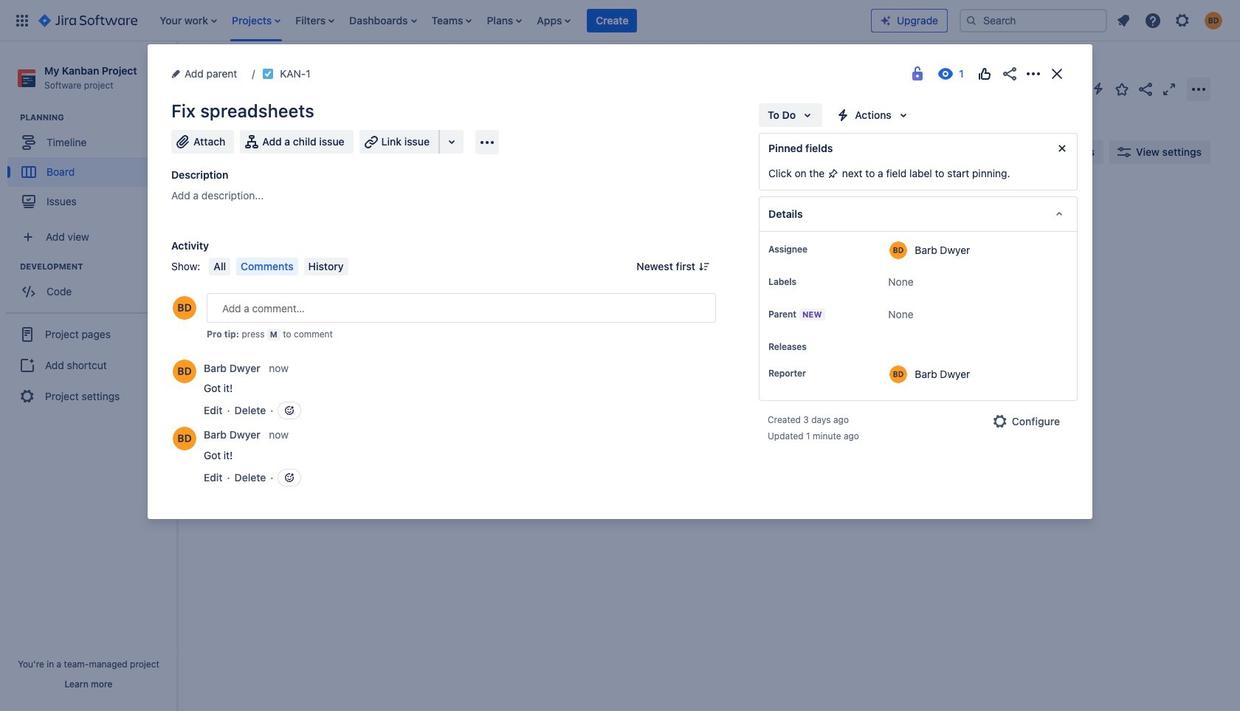 Task type: locate. For each thing, give the bounding box(es) containing it.
sidebar element
[[0, 41, 177, 711]]

heading for middle group
[[20, 261, 177, 273]]

list item
[[155, 0, 222, 41], [228, 0, 285, 41], [291, 0, 339, 41], [345, 0, 421, 41], [427, 0, 477, 41], [483, 0, 527, 41], [533, 0, 576, 41], [588, 0, 638, 41]]

heading
[[20, 112, 177, 123], [20, 261, 177, 273]]

add reaction image
[[284, 472, 296, 484]]

link web pages and more image
[[443, 133, 461, 151]]

4 list item from the left
[[345, 0, 421, 41]]

menu bar
[[206, 258, 351, 276]]

0 vertical spatial group
[[7, 112, 177, 221]]

Search this board text field
[[208, 139, 276, 165]]

hide message image
[[1054, 140, 1072, 157]]

add people image
[[363, 143, 381, 161]]

create column image
[[835, 194, 852, 211]]

task image
[[262, 68, 274, 80]]

2 heading from the top
[[20, 261, 177, 273]]

group
[[7, 112, 177, 221], [7, 261, 177, 311], [6, 313, 171, 417]]

8 list item from the left
[[588, 0, 638, 41]]

1 vertical spatial group
[[7, 261, 177, 311]]

1 heading from the top
[[20, 112, 177, 123]]

None search field
[[960, 8, 1108, 32]]

jira software image
[[38, 11, 138, 29], [38, 11, 138, 29]]

actions image
[[1025, 65, 1043, 83]]

0 vertical spatial heading
[[20, 112, 177, 123]]

search image
[[966, 14, 978, 26]]

reporter pin to top. only you can see pinned fields. image
[[810, 368, 821, 380]]

3 list item from the left
[[291, 0, 339, 41]]

banner
[[0, 0, 1241, 41]]

dialog
[[148, 44, 1093, 519]]

close image
[[1049, 65, 1067, 83]]

task image
[[219, 267, 231, 279]]

list
[[152, 0, 872, 41], [1111, 7, 1232, 34]]

1 vertical spatial heading
[[20, 261, 177, 273]]

1 horizontal spatial list
[[1111, 7, 1232, 34]]



Task type: vqa. For each thing, say whether or not it's contained in the screenshot.
more information about barb dwyer icon to the bottom
yes



Task type: describe. For each thing, give the bounding box(es) containing it.
6 list item from the left
[[483, 0, 527, 41]]

add app image
[[479, 133, 496, 151]]

Search field
[[960, 8, 1108, 32]]

5 list item from the left
[[427, 0, 477, 41]]

details element
[[759, 196, 1078, 232]]

0 horizontal spatial list
[[152, 0, 872, 41]]

assignee pin to top. only you can see pinned fields. image
[[811, 244, 823, 256]]

vote options: no one has voted for this issue yet. image
[[976, 65, 994, 83]]

copy link to issue image
[[308, 67, 320, 79]]

more information about barb dwyer image
[[173, 427, 196, 451]]

7 list item from the left
[[533, 0, 576, 41]]

1 list item from the left
[[155, 0, 222, 41]]

enter full screen image
[[1161, 80, 1179, 98]]

add reaction image
[[284, 405, 296, 417]]

heading for the topmost group
[[20, 112, 177, 123]]

primary element
[[9, 0, 872, 41]]

copy link to comment image
[[292, 428, 304, 440]]

labels pin to top. only you can see pinned fields. image
[[800, 276, 812, 288]]

star kan board image
[[1114, 80, 1132, 98]]

Add a comment… field
[[207, 293, 716, 323]]

more information about barb dwyer image
[[173, 360, 196, 383]]

2 list item from the left
[[228, 0, 285, 41]]

2 vertical spatial group
[[6, 313, 171, 417]]



